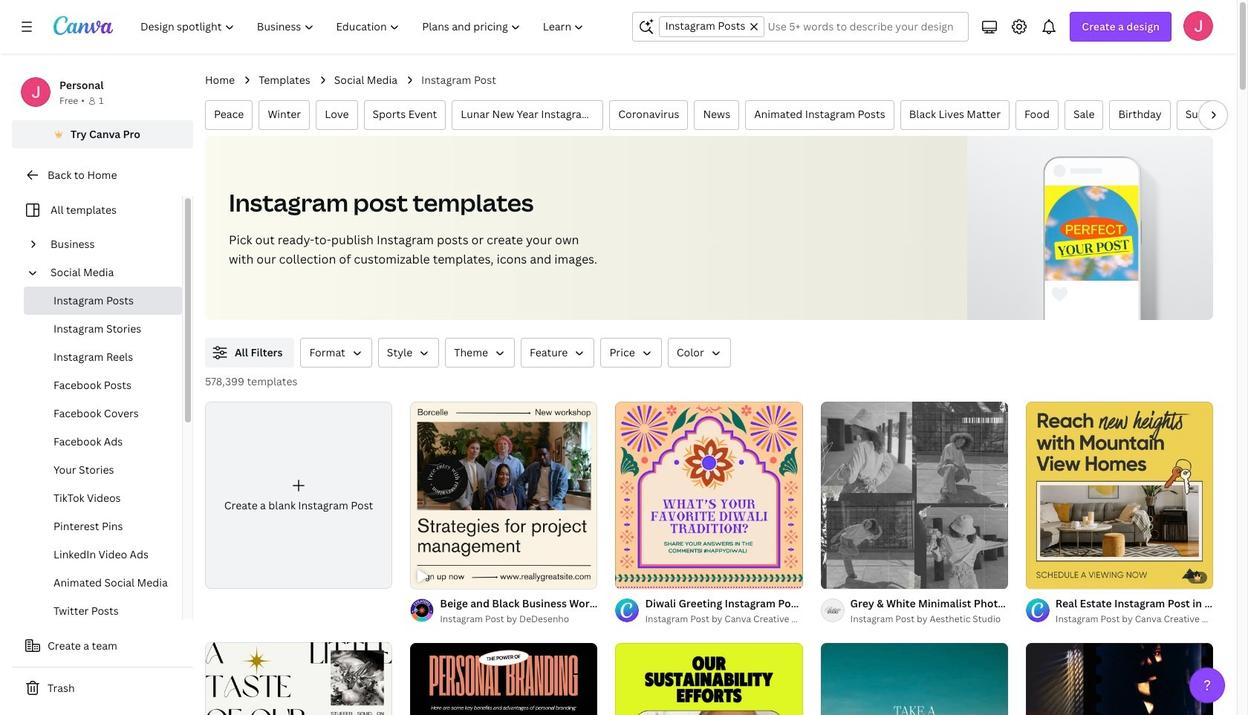 Task type: locate. For each thing, give the bounding box(es) containing it.
None search field
[[633, 12, 970, 42]]

create a blank instagram post element
[[205, 402, 393, 590]]

lime green bright purple black minimal bright transparency inclusive skincare multipage instagram post image
[[616, 644, 803, 716]]

grey & white minimalist photo collage instagram post image
[[821, 402, 1009, 590]]

top level navigation element
[[131, 12, 597, 42]]

instagram post templates image
[[968, 136, 1214, 320], [1046, 186, 1139, 281]]

new year promo instagram post in ivory black gold modern typographic style image
[[205, 643, 393, 716]]

diwali greeting instagram post in cream purple green retro kitsch style image
[[616, 402, 803, 590]]



Task type: describe. For each thing, give the bounding box(es) containing it.
james peterson image
[[1184, 11, 1214, 41]]

real estate instagram post in yellow terracotta brown hand finished style image
[[1026, 402, 1214, 590]]

Search search field
[[768, 13, 960, 41]]

black and red retro photographic film photo collage instagram post image
[[1026, 644, 1214, 716]]



Task type: vqa. For each thing, say whether or not it's contained in the screenshot.
Real Estate Instagram Post in Yellow Terracotta Brown Hand finished Style IMAGE
yes



